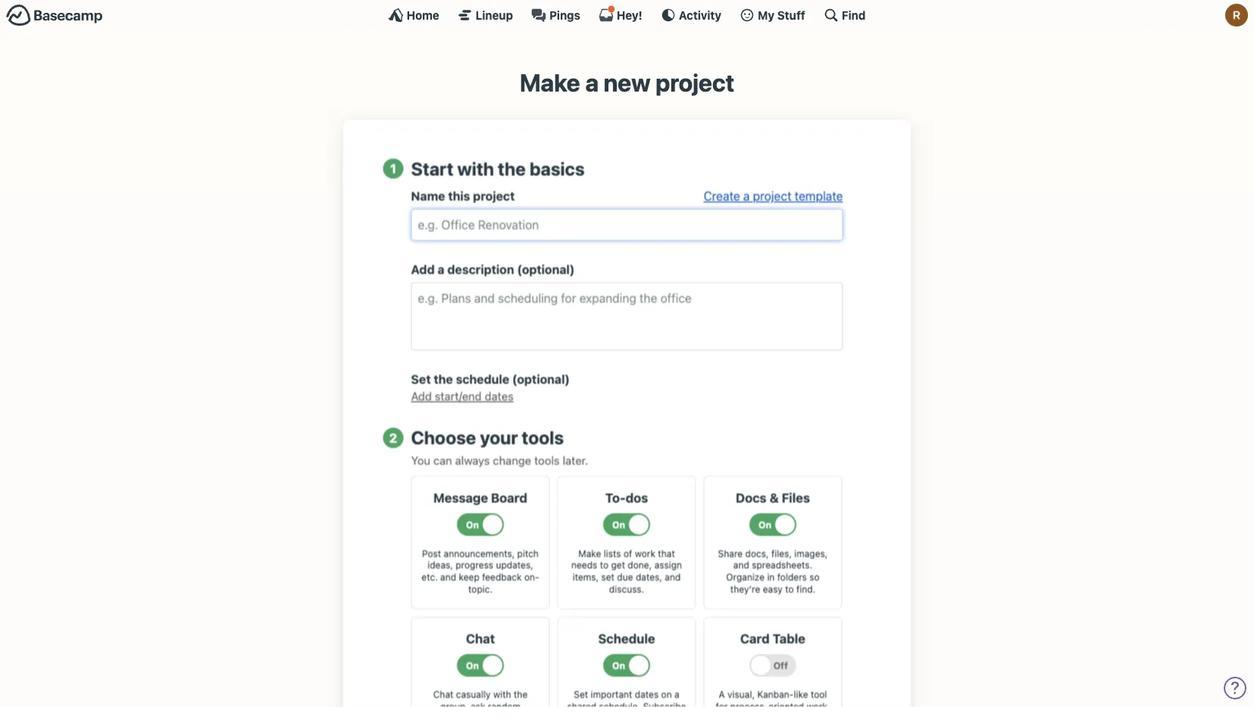 Task type: locate. For each thing, give the bounding box(es) containing it.
set the schedule (optional) add start/end dates
[[411, 373, 570, 403]]

1 horizontal spatial dates
[[635, 690, 659, 700]]

change
[[493, 454, 531, 467]]

add inside set the schedule (optional) add start/end dates
[[411, 390, 432, 403]]

make inside make lists of work that needs to get done, assign items, set due dates, and discuss.
[[578, 549, 601, 559]]

set inside set important dates on a shared schedule. subscrib
[[574, 690, 588, 700]]

card table
[[740, 632, 806, 647]]

topic.
[[468, 584, 493, 595]]

make
[[520, 68, 580, 97], [578, 549, 601, 559]]

(optional) for add a description (optional)
[[517, 263, 575, 277]]

make a new project
[[520, 68, 735, 97]]

a right on
[[675, 690, 680, 700]]

hey!
[[617, 8, 643, 22]]

0 horizontal spatial project
[[473, 189, 515, 204]]

find button
[[824, 8, 866, 23]]

project left template
[[753, 189, 792, 204]]

set important dates on a shared schedule. subscrib
[[567, 690, 686, 708]]

0 horizontal spatial and
[[440, 572, 456, 583]]

a left description
[[438, 263, 445, 277]]

0 horizontal spatial to
[[600, 561, 609, 571]]

chat up group,
[[433, 690, 454, 700]]

2 vertical spatial the
[[514, 690, 528, 700]]

set inside set the schedule (optional) add start/end dates
[[411, 373, 431, 387]]

share
[[718, 549, 743, 559]]

(optional) for set the schedule (optional) add start/end dates
[[512, 373, 570, 387]]

a
[[719, 690, 725, 700]]

0 vertical spatial to
[[600, 561, 609, 571]]

easy
[[763, 584, 783, 595]]

shared
[[567, 702, 597, 708]]

get
[[611, 561, 625, 571]]

a right create
[[744, 189, 750, 204]]

tools up the change
[[522, 428, 564, 449]]

1 vertical spatial dates
[[635, 690, 659, 700]]

(optional)
[[517, 263, 575, 277], [512, 373, 570, 387]]

make for make a new project
[[520, 68, 580, 97]]

choose
[[411, 428, 476, 449]]

1 vertical spatial set
[[574, 690, 588, 700]]

to up set
[[600, 561, 609, 571]]

hey! button
[[599, 5, 643, 23]]

chat casually with the group, ask rando
[[425, 690, 536, 708]]

0 vertical spatial add
[[411, 263, 435, 277]]

project down start with the basics
[[473, 189, 515, 204]]

find
[[842, 8, 866, 22]]

1 vertical spatial add
[[411, 390, 432, 403]]

project for name this project
[[473, 189, 515, 204]]

and down the "ideas,"
[[440, 572, 456, 583]]

1 horizontal spatial to
[[785, 584, 794, 595]]

and inside make lists of work that needs to get done, assign items, set due dates, and discuss.
[[665, 572, 681, 583]]

0 horizontal spatial set
[[411, 373, 431, 387]]

(optional) right schedule
[[512, 373, 570, 387]]

set up shared
[[574, 690, 588, 700]]

the up start/end at left bottom
[[434, 373, 453, 387]]

chat for chat casually with the group, ask rando
[[433, 690, 454, 700]]

2
[[389, 431, 397, 446]]

and inside share docs, files, images, and spreadsheets. organize in folders so they're easy to find.
[[734, 561, 749, 571]]

activity link
[[661, 8, 722, 23]]

post
[[422, 549, 441, 559]]

with
[[457, 158, 494, 179], [493, 690, 511, 700]]

description
[[447, 263, 514, 277]]

tools left later.
[[534, 454, 560, 467]]

project down activity link
[[656, 68, 735, 97]]

2 horizontal spatial project
[[753, 189, 792, 204]]

0 horizontal spatial chat
[[433, 690, 454, 700]]

to
[[600, 561, 609, 571], [785, 584, 794, 595]]

1 vertical spatial (optional)
[[512, 373, 570, 387]]

make for make lists of work that needs to get done, assign items, set due dates, and discuss.
[[578, 549, 601, 559]]

make down the pings 'popup button'
[[520, 68, 580, 97]]

add
[[411, 263, 435, 277], [411, 390, 432, 403]]

main element
[[0, 0, 1254, 30]]

message board
[[434, 491, 528, 506]]

a
[[585, 68, 599, 97], [744, 189, 750, 204], [438, 263, 445, 277], [675, 690, 680, 700]]

dates left on
[[635, 690, 659, 700]]

0 horizontal spatial dates
[[485, 390, 514, 403]]

ideas,
[[428, 561, 453, 571]]

set up add start/end dates link
[[411, 373, 431, 387]]

to down folders
[[785, 584, 794, 595]]

project
[[656, 68, 735, 97], [473, 189, 515, 204], [753, 189, 792, 204]]

and up organize
[[734, 561, 749, 571]]

0 vertical spatial make
[[520, 68, 580, 97]]

important
[[591, 690, 632, 700]]

1 vertical spatial make
[[578, 549, 601, 559]]

with inside chat casually with the group, ask rando
[[493, 690, 511, 700]]

table
[[773, 632, 806, 647]]

share docs, files, images, and spreadsheets. organize in folders so they're easy to find.
[[718, 549, 828, 595]]

1 horizontal spatial set
[[574, 690, 588, 700]]

add left start/end at left bottom
[[411, 390, 432, 403]]

docs & files
[[736, 491, 810, 506]]

1 horizontal spatial and
[[665, 572, 681, 583]]

my
[[758, 8, 775, 22]]

and down the assign
[[665, 572, 681, 583]]

a inside set important dates on a shared schedule. subscrib
[[675, 690, 680, 700]]

2 add from the top
[[411, 390, 432, 403]]

to-dos
[[605, 491, 648, 506]]

chat inside chat casually with the group, ask rando
[[433, 690, 454, 700]]

1 horizontal spatial chat
[[466, 632, 495, 647]]

0 vertical spatial dates
[[485, 390, 514, 403]]

lineup
[[476, 8, 513, 22]]

2 horizontal spatial and
[[734, 561, 749, 571]]

files,
[[772, 549, 792, 559]]

and
[[734, 561, 749, 571], [440, 572, 456, 583], [665, 572, 681, 583]]

folders
[[777, 572, 807, 583]]

the left basics at the left
[[498, 158, 526, 179]]

can
[[434, 454, 452, 467]]

add left description
[[411, 263, 435, 277]]

for
[[716, 702, 728, 708]]

the
[[498, 158, 526, 179], [434, 373, 453, 387], [514, 690, 528, 700]]

with right casually
[[493, 690, 511, 700]]

chat for chat
[[466, 632, 495, 647]]

keep
[[459, 572, 480, 583]]

dates down schedule
[[485, 390, 514, 403]]

with up name this project
[[457, 158, 494, 179]]

dates inside set important dates on a shared schedule. subscrib
[[635, 690, 659, 700]]

(optional) inside set the schedule (optional) add start/end dates
[[512, 373, 570, 387]]

a for new
[[585, 68, 599, 97]]

announcements,
[[444, 549, 515, 559]]

0 vertical spatial set
[[411, 373, 431, 387]]

1 horizontal spatial project
[[656, 68, 735, 97]]

you can always change tools later.
[[411, 454, 588, 467]]

template
[[795, 189, 843, 204]]

1 vertical spatial with
[[493, 690, 511, 700]]

(optional) right description
[[517, 263, 575, 277]]

on-
[[524, 572, 539, 583]]

1 vertical spatial chat
[[433, 690, 454, 700]]

find.
[[796, 584, 816, 595]]

dates
[[485, 390, 514, 403], [635, 690, 659, 700]]

start/end
[[435, 390, 482, 403]]

a left the new
[[585, 68, 599, 97]]

feedback
[[482, 572, 522, 583]]

chat down topic. on the left of page
[[466, 632, 495, 647]]

the right casually
[[514, 690, 528, 700]]

1 vertical spatial to
[[785, 584, 794, 595]]

0 vertical spatial (optional)
[[517, 263, 575, 277]]

make up needs
[[578, 549, 601, 559]]

0 vertical spatial chat
[[466, 632, 495, 647]]

post announcements, pitch ideas, progress updates, etc. and keep feedback on- topic.
[[422, 549, 539, 595]]

kanban-
[[757, 690, 794, 700]]

1 vertical spatial the
[[434, 373, 453, 387]]

pitch
[[517, 549, 539, 559]]

they're
[[731, 584, 760, 595]]

my stuff
[[758, 8, 806, 22]]



Task type: describe. For each thing, give the bounding box(es) containing it.
1 vertical spatial tools
[[534, 454, 560, 467]]

switch accounts image
[[6, 4, 103, 27]]

project for create a project template
[[753, 189, 792, 204]]

pings button
[[531, 8, 581, 23]]

set
[[601, 572, 615, 583]]

message
[[434, 491, 488, 506]]

this
[[448, 189, 470, 204]]

the inside chat casually with the group, ask rando
[[514, 690, 528, 700]]

progress
[[456, 561, 493, 571]]

a for project
[[744, 189, 750, 204]]

like
[[794, 690, 808, 700]]

name
[[411, 189, 445, 204]]

on
[[661, 690, 672, 700]]

pings
[[550, 8, 581, 22]]

updates,
[[496, 561, 533, 571]]

items,
[[573, 572, 599, 583]]

start
[[411, 158, 454, 179]]

Add a description (optional) text field
[[411, 283, 843, 351]]

process-
[[730, 702, 769, 708]]

schedule
[[456, 373, 509, 387]]

docs
[[736, 491, 767, 506]]

add start/end dates link
[[411, 390, 514, 403]]

ruby image
[[1226, 4, 1248, 27]]

group,
[[440, 702, 468, 708]]

of
[[624, 549, 632, 559]]

and inside post announcements, pitch ideas, progress updates, etc. and keep feedback on- topic.
[[440, 572, 456, 583]]

that
[[658, 549, 675, 559]]

done,
[[628, 561, 652, 571]]

0 vertical spatial with
[[457, 158, 494, 179]]

tool
[[811, 690, 827, 700]]

docs,
[[745, 549, 769, 559]]

in
[[767, 572, 775, 583]]

due
[[617, 572, 633, 583]]

to inside make lists of work that needs to get done, assign items, set due dates, and discuss.
[[600, 561, 609, 571]]

dates,
[[636, 572, 662, 583]]

dos
[[626, 491, 648, 506]]

visual,
[[728, 690, 755, 700]]

organize
[[726, 572, 765, 583]]

so
[[810, 572, 820, 583]]

dates inside set the schedule (optional) add start/end dates
[[485, 390, 514, 403]]

start with the basics
[[411, 158, 585, 179]]

a visual, kanban-like tool for process-oriented work
[[716, 690, 830, 708]]

to inside share docs, files, images, and spreadsheets. organize in folders so they're easy to find.
[[785, 584, 794, 595]]

a for description
[[438, 263, 445, 277]]

ask
[[471, 702, 485, 708]]

images,
[[795, 549, 828, 559]]

create a project template link
[[704, 189, 843, 204]]

name this project
[[411, 189, 515, 204]]

casually
[[456, 690, 491, 700]]

etc.
[[422, 572, 438, 583]]

lineup link
[[458, 8, 513, 23]]

1 add from the top
[[411, 263, 435, 277]]

spreadsheets.
[[752, 561, 813, 571]]

stuff
[[777, 8, 806, 22]]

my stuff button
[[740, 8, 806, 23]]

you
[[411, 454, 431, 467]]

board
[[491, 491, 528, 506]]

to-
[[605, 491, 626, 506]]

work
[[635, 549, 656, 559]]

choose your tools
[[411, 428, 564, 449]]

create
[[704, 189, 740, 204]]

set for important
[[574, 690, 588, 700]]

discuss.
[[609, 584, 644, 595]]

&
[[770, 491, 779, 506]]

schedule.
[[599, 702, 641, 708]]

new
[[604, 68, 651, 97]]

create a project template
[[704, 189, 843, 204]]

assign
[[655, 561, 682, 571]]

basics
[[530, 158, 585, 179]]

your
[[480, 428, 518, 449]]

schedule
[[598, 632, 655, 647]]

later.
[[563, 454, 588, 467]]

Name this project text field
[[411, 209, 843, 241]]

add a description (optional)
[[411, 263, 575, 277]]

card
[[740, 632, 770, 647]]

activity
[[679, 8, 722, 22]]

set for the
[[411, 373, 431, 387]]

the inside set the schedule (optional) add start/end dates
[[434, 373, 453, 387]]

always
[[455, 454, 490, 467]]

lists
[[604, 549, 621, 559]]

0 vertical spatial tools
[[522, 428, 564, 449]]

1
[[390, 161, 396, 176]]

home
[[407, 8, 439, 22]]

0 vertical spatial the
[[498, 158, 526, 179]]

make lists of work that needs to get done, assign items, set due dates, and discuss.
[[571, 549, 682, 595]]

needs
[[571, 561, 598, 571]]



Task type: vqa. For each thing, say whether or not it's contained in the screenshot.
the items,
yes



